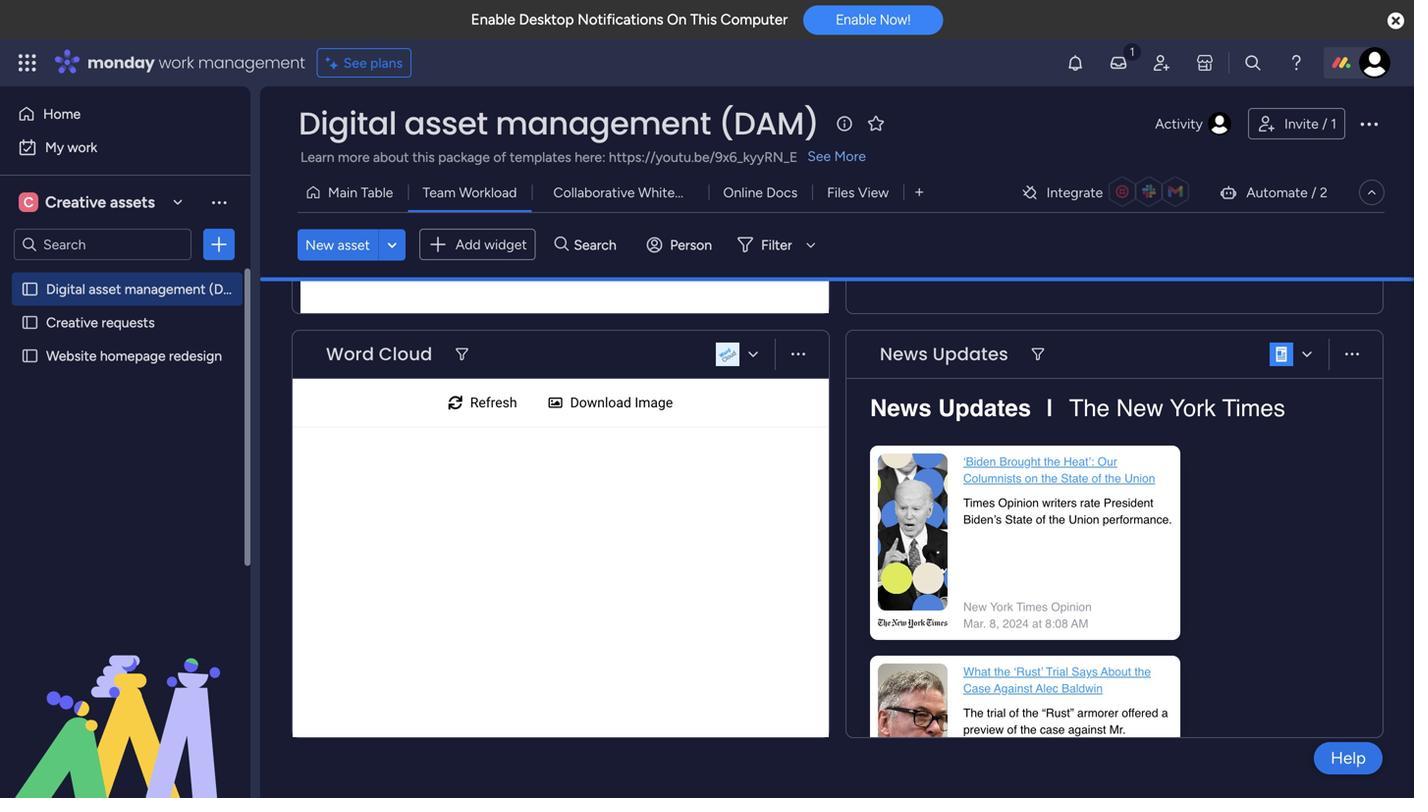 Task type: vqa. For each thing, say whether or not it's contained in the screenshot.
the right /
yes



Task type: locate. For each thing, give the bounding box(es) containing it.
see left the "plans"
[[344, 55, 367, 71]]

website
[[46, 348, 97, 364]]

workspace image
[[19, 192, 38, 213]]

see more link
[[806, 146, 868, 166]]

digital
[[299, 102, 397, 145], [46, 281, 85, 298]]

add widget button
[[419, 229, 536, 260]]

team workload button
[[408, 177, 532, 208]]

creative
[[45, 193, 106, 212], [46, 314, 98, 331]]

asset up creative requests
[[89, 281, 121, 298]]

1 horizontal spatial work
[[159, 52, 194, 74]]

1 horizontal spatial asset
[[338, 237, 370, 253]]

work inside option
[[67, 139, 97, 156]]

work right my
[[67, 139, 97, 156]]

2 public board image from the top
[[21, 347, 39, 365]]

main table
[[328, 184, 393, 201]]

now!
[[880, 12, 911, 28]]

news
[[880, 342, 928, 367]]

asset inside list box
[[89, 281, 121, 298]]

2 vertical spatial management
[[125, 281, 206, 298]]

Digital asset management (DAM) field
[[294, 102, 824, 145]]

0 vertical spatial work
[[159, 52, 194, 74]]

enable now! button
[[804, 5, 943, 35]]

0 vertical spatial public board image
[[21, 280, 39, 299]]

main table button
[[298, 177, 408, 208]]

1 public board image from the top
[[21, 280, 39, 299]]

help
[[1331, 749, 1367, 769]]

1 horizontal spatial see
[[808, 148, 831, 165]]

widget
[[484, 236, 527, 253]]

1 vertical spatial see
[[808, 148, 831, 165]]

enable left desktop
[[471, 11, 516, 28]]

see
[[344, 55, 367, 71], [808, 148, 831, 165]]

new
[[306, 237, 334, 253]]

1 vertical spatial digital
[[46, 281, 85, 298]]

lottie animation element
[[0, 600, 251, 799]]

asset right new
[[338, 237, 370, 253]]

see plans
[[344, 55, 403, 71]]

dapulse close image
[[1388, 11, 1405, 31]]

management
[[198, 52, 305, 74], [496, 102, 711, 145], [125, 281, 206, 298]]

new asset button
[[298, 229, 378, 261]]

enable now!
[[836, 12, 911, 28]]

Search field
[[569, 231, 628, 259]]

work
[[159, 52, 194, 74], [67, 139, 97, 156]]

work for my
[[67, 139, 97, 156]]

0 horizontal spatial see
[[344, 55, 367, 71]]

home
[[43, 106, 81, 122]]

1 vertical spatial asset
[[338, 237, 370, 253]]

0 horizontal spatial /
[[1312, 184, 1317, 201]]

workload
[[459, 184, 517, 201]]

digital asset management (dam) up templates
[[299, 102, 819, 145]]

online docs button
[[709, 177, 813, 208]]

/ left 1
[[1323, 115, 1328, 132]]

help image
[[1287, 53, 1307, 73]]

home option
[[12, 98, 239, 130]]

invite / 1 button
[[1249, 108, 1346, 140]]

view
[[858, 184, 889, 201]]

/ left 2
[[1312, 184, 1317, 201]]

/
[[1323, 115, 1328, 132], [1312, 184, 1317, 201]]

invite
[[1285, 115, 1319, 132]]

public board image down public board image
[[21, 347, 39, 365]]

creative inside list box
[[46, 314, 98, 331]]

my work option
[[12, 132, 239, 163]]

2 enable from the left
[[836, 12, 877, 28]]

0 vertical spatial /
[[1323, 115, 1328, 132]]

learn
[[301, 149, 335, 166]]

1 vertical spatial /
[[1312, 184, 1317, 201]]

monday work management
[[87, 52, 305, 74]]

angle down image
[[388, 237, 397, 252]]

templates
[[510, 149, 572, 166]]

more
[[338, 149, 370, 166]]

(dam) down options icon
[[209, 281, 249, 298]]

digital inside list box
[[46, 281, 85, 298]]

1 horizontal spatial enable
[[836, 12, 877, 28]]

add view image
[[916, 185, 924, 200]]

invite / 1
[[1285, 115, 1337, 132]]

word cloud
[[326, 342, 433, 367]]

1 vertical spatial creative
[[46, 314, 98, 331]]

updates
[[933, 342, 1009, 367]]

options image
[[209, 235, 229, 254]]

0 horizontal spatial asset
[[89, 281, 121, 298]]

package
[[438, 149, 490, 166]]

arrow down image
[[799, 233, 823, 257]]

1 enable from the left
[[471, 11, 516, 28]]

public board image
[[21, 280, 39, 299], [21, 347, 39, 365]]

creative for creative assets
[[45, 193, 106, 212]]

creative right workspace icon
[[45, 193, 106, 212]]

0 vertical spatial (dam)
[[719, 102, 819, 145]]

automate
[[1247, 184, 1308, 201]]

News Updates field
[[875, 342, 1014, 367]]

learn more about this package of templates here: https://youtu.be/9x6_kyyrn_e see more
[[301, 148, 866, 166]]

see inside the see plans button
[[344, 55, 367, 71]]

1 vertical spatial work
[[67, 139, 97, 156]]

activity button
[[1148, 108, 1241, 140]]

public board image
[[21, 313, 39, 332]]

about
[[373, 149, 409, 166]]

2 horizontal spatial asset
[[404, 102, 488, 145]]

whiteboard
[[638, 184, 711, 201]]

enable
[[471, 11, 516, 28], [836, 12, 877, 28]]

creative inside workspace selection element
[[45, 193, 106, 212]]

see left more
[[808, 148, 831, 165]]

enable inside enable now! button
[[836, 12, 877, 28]]

1 horizontal spatial digital
[[299, 102, 397, 145]]

1 vertical spatial public board image
[[21, 347, 39, 365]]

here:
[[575, 149, 606, 166]]

1 vertical spatial digital asset management (dam)
[[46, 281, 249, 298]]

1 horizontal spatial /
[[1323, 115, 1328, 132]]

/ inside invite / 1 button
[[1323, 115, 1328, 132]]

0 horizontal spatial digital asset management (dam)
[[46, 281, 249, 298]]

digital asset management (dam)
[[299, 102, 819, 145], [46, 281, 249, 298]]

0 horizontal spatial digital
[[46, 281, 85, 298]]

on
[[667, 11, 687, 28]]

enable left now!
[[836, 12, 877, 28]]

plans
[[370, 55, 403, 71]]

digital up more
[[299, 102, 397, 145]]

0 horizontal spatial (dam)
[[209, 281, 249, 298]]

list box
[[0, 269, 251, 638]]

digital asset management (dam) up requests
[[46, 281, 249, 298]]

website homepage redesign
[[46, 348, 222, 364]]

v2 search image
[[555, 234, 569, 256]]

option
[[0, 272, 251, 276]]

add widget
[[456, 236, 527, 253]]

0 vertical spatial digital
[[299, 102, 397, 145]]

creative up website
[[46, 314, 98, 331]]

Word Cloud field
[[321, 342, 437, 367]]

collaborative
[[554, 184, 635, 201]]

digital up creative requests
[[46, 281, 85, 298]]

asset up package
[[404, 102, 488, 145]]

0 vertical spatial creative
[[45, 193, 106, 212]]

workspace options image
[[209, 192, 229, 212]]

add to favorites image
[[867, 113, 886, 133]]

files view
[[827, 184, 889, 201]]

2 vertical spatial asset
[[89, 281, 121, 298]]

0 horizontal spatial enable
[[471, 11, 516, 28]]

work right monday
[[159, 52, 194, 74]]

collaborative whiteboard
[[554, 184, 711, 201]]

1 vertical spatial (dam)
[[209, 281, 249, 298]]

(dam) up the "online docs"
[[719, 102, 819, 145]]

(dam)
[[719, 102, 819, 145], [209, 281, 249, 298]]

(dam) inside list box
[[209, 281, 249, 298]]

1 horizontal spatial (dam)
[[719, 102, 819, 145]]

asset
[[404, 102, 488, 145], [338, 237, 370, 253], [89, 281, 121, 298]]

2
[[1321, 184, 1328, 201]]

0 vertical spatial asset
[[404, 102, 488, 145]]

public board image up public board image
[[21, 280, 39, 299]]

requests
[[102, 314, 155, 331]]

0 vertical spatial digital asset management (dam)
[[299, 102, 819, 145]]

files view button
[[813, 177, 904, 208]]

online docs
[[724, 184, 798, 201]]

0 vertical spatial see
[[344, 55, 367, 71]]

0 vertical spatial management
[[198, 52, 305, 74]]

0 horizontal spatial work
[[67, 139, 97, 156]]

team
[[423, 184, 456, 201]]

more dots image
[[1346, 348, 1360, 362]]



Task type: describe. For each thing, give the bounding box(es) containing it.
notifications image
[[1066, 53, 1086, 73]]

https://youtu.be/9x6_kyyrn_e
[[609, 149, 798, 166]]

1 vertical spatial management
[[496, 102, 711, 145]]

team workload
[[423, 184, 517, 201]]

/ for 1
[[1323, 115, 1328, 132]]

enable desktop notifications on this computer
[[471, 11, 788, 28]]

home link
[[12, 98, 239, 130]]

table
[[361, 184, 393, 201]]

add
[[456, 236, 481, 253]]

1 image
[[1124, 40, 1142, 62]]

filter button
[[730, 229, 823, 261]]

asset inside button
[[338, 237, 370, 253]]

monday marketplace image
[[1196, 53, 1215, 73]]

invite members image
[[1152, 53, 1172, 73]]

/ for 2
[[1312, 184, 1317, 201]]

notifications
[[578, 11, 664, 28]]

public board image for website homepage redesign
[[21, 347, 39, 365]]

1
[[1331, 115, 1337, 132]]

workspace selection element
[[19, 191, 158, 214]]

john smith image
[[1360, 47, 1391, 79]]

collapse board header image
[[1365, 185, 1380, 200]]

homepage
[[100, 348, 166, 364]]

enable for enable now!
[[836, 12, 877, 28]]

enable for enable desktop notifications on this computer
[[471, 11, 516, 28]]

activity
[[1156, 115, 1203, 132]]

digital asset management (dam) inside list box
[[46, 281, 249, 298]]

person
[[670, 237, 712, 253]]

automate / 2
[[1247, 184, 1328, 201]]

online
[[724, 184, 763, 201]]

Search in workspace field
[[41, 233, 164, 256]]

this
[[691, 11, 717, 28]]

my
[[45, 139, 64, 156]]

see inside learn more about this package of templates here: https://youtu.be/9x6_kyyrn_e see more
[[808, 148, 831, 165]]

select product image
[[18, 53, 37, 73]]

c
[[24, 194, 33, 211]]

more
[[835, 148, 866, 165]]

desktop
[[519, 11, 574, 28]]

collaborative whiteboard button
[[532, 177, 711, 208]]

files
[[827, 184, 855, 201]]

docs
[[767, 184, 798, 201]]

management inside list box
[[125, 281, 206, 298]]

1 horizontal spatial digital asset management (dam)
[[299, 102, 819, 145]]

filter
[[761, 237, 792, 253]]

update feed image
[[1109, 53, 1129, 73]]

word
[[326, 342, 374, 367]]

cloud
[[379, 342, 433, 367]]

new asset
[[306, 237, 370, 253]]

this
[[413, 149, 435, 166]]

search everything image
[[1244, 53, 1263, 73]]

my work
[[45, 139, 97, 156]]

redesign
[[169, 348, 222, 364]]

more dots image
[[792, 348, 806, 362]]

integrate button
[[1014, 172, 1204, 213]]

creative for creative requests
[[46, 314, 98, 331]]

options image
[[1358, 112, 1381, 136]]

list box containing digital asset management (dam)
[[0, 269, 251, 638]]

public board image for digital asset management (dam)
[[21, 280, 39, 299]]

assets
[[110, 193, 155, 212]]

creative assets
[[45, 193, 155, 212]]

my work link
[[12, 132, 239, 163]]

of
[[493, 149, 507, 166]]

integrate
[[1047, 184, 1103, 201]]

help button
[[1315, 743, 1383, 775]]

creative requests
[[46, 314, 155, 331]]

work for monday
[[159, 52, 194, 74]]

lottie animation image
[[0, 600, 251, 799]]

see plans button
[[317, 48, 412, 78]]

person button
[[639, 229, 724, 261]]

computer
[[721, 11, 788, 28]]

news updates
[[880, 342, 1009, 367]]

show board description image
[[833, 114, 857, 134]]

monday
[[87, 52, 155, 74]]

main
[[328, 184, 358, 201]]



